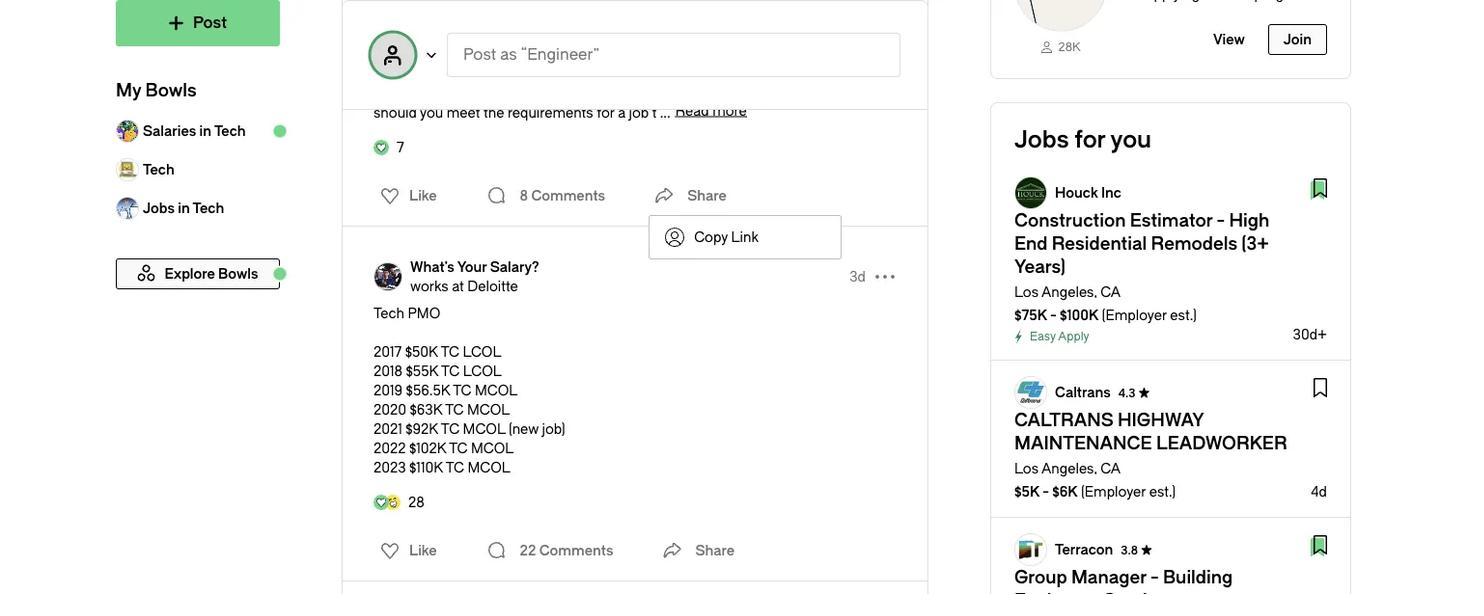 Task type: locate. For each thing, give the bounding box(es) containing it.
- right "$5k"
[[1043, 484, 1050, 500]]

tech down "tech" link
[[193, 200, 224, 216]]

1 horizontal spatial a
[[618, 105, 626, 121]]

1 vertical spatial in
[[200, 123, 212, 139]]

a right got
[[535, 85, 543, 101]]

2 angeles, from the top
[[1042, 461, 1098, 477]]

that
[[456, 85, 481, 101]]

0 vertical spatial est.)
[[1171, 308, 1197, 323]]

in right salaries
[[200, 123, 212, 139]]

interested
[[374, 85, 438, 101]]

angeles, up $6k
[[1042, 461, 1098, 477]]

houck
[[1055, 185, 1098, 201]]

est.) inside construction estimator - high end residential remodels (3+ years) los angeles, ca $75k - $100k (employer est.)
[[1171, 308, 1197, 323]]

from
[[664, 66, 695, 82]]

remodels
[[1152, 234, 1238, 254]]

toogle identity image
[[370, 32, 416, 78]]

1 vertical spatial ca
[[1101, 461, 1121, 477]]

jobs up houck inc logo
[[1015, 127, 1069, 154]]

0 vertical spatial los
[[1015, 284, 1039, 300]]

tc right $110k
[[446, 460, 465, 476]]

tech link
[[116, 151, 280, 189]]

updated
[[721, 85, 773, 101]]

at
[[452, 279, 464, 294]]

estimator
[[1130, 211, 1213, 231]]

comments right '8'
[[531, 188, 606, 204]]

1 horizontal spatial for
[[1075, 127, 1106, 154]]

1 vertical spatial comments
[[539, 543, 614, 559]]

1 vertical spatial lcol
[[463, 364, 502, 379]]

los
[[1015, 284, 1039, 300], [1015, 461, 1039, 477]]

post as "engineer" button
[[447, 33, 901, 77]]

tech up "tech" link
[[214, 123, 246, 139]]

$5k
[[1015, 484, 1040, 500]]

tc right $102k
[[449, 441, 468, 457]]

tech inside 'link'
[[193, 200, 224, 216]]

comments right 22
[[539, 543, 614, 559]]

los inside caltrans highway maintenance leadworker los angeles, ca $5k - $6k (employer est.)
[[1015, 461, 1039, 477]]

los up $75k
[[1015, 284, 1039, 300]]

0 vertical spatial angeles,
[[1042, 284, 1098, 300]]

construction estimator - high end residential remodels (3+ years) los angeles, ca $75k - $100k (employer est.)
[[1015, 211, 1270, 323]]

bowls
[[145, 81, 197, 101]]

ca down residential
[[1101, 284, 1121, 300]]

1 vertical spatial los
[[1015, 461, 1039, 477]]

read more
[[676, 103, 747, 119]]

1 vertical spatial angeles,
[[1042, 461, 1098, 477]]

est.) down the remodels
[[1171, 308, 1197, 323]]

terracon
[[1055, 542, 1114, 558]]

0 vertical spatial share button
[[649, 177, 727, 215]]

0 horizontal spatial jobs
[[143, 200, 175, 216]]

2 like button from the top
[[369, 536, 443, 567]]

$100k
[[1060, 308, 1099, 323]]

read more button
[[676, 103, 747, 119]]

1 ca from the top
[[1101, 284, 1121, 300]]

job
[[629, 105, 649, 121]]

should
[[374, 66, 420, 82]]

angeles, up $100k
[[1042, 284, 1098, 300]]

28
[[408, 495, 425, 511]]

got
[[511, 85, 532, 101]]

0 vertical spatial lcol
[[463, 344, 502, 360]]

like button down 28 on the left bottom
[[369, 536, 443, 567]]

in left that
[[441, 85, 453, 101]]

0 vertical spatial ca
[[1101, 284, 1121, 300]]

0 vertical spatial in
[[441, 85, 453, 101]]

est.) inside caltrans highway maintenance leadworker los angeles, ca $5k - $6k (employer est.)
[[1150, 484, 1176, 500]]

8
[[520, 188, 528, 204]]

(employer inside construction estimator - high end residential remodels (3+ years) los angeles, ca $75k - $100k (employer est.)
[[1102, 308, 1167, 323]]

caltrans 4.3 ★
[[1055, 385, 1151, 401]]

- up easy apply
[[1051, 308, 1057, 323]]

your
[[457, 259, 487, 275]]

0 vertical spatial image for post author image
[[374, 23, 403, 52]]

jobs for you
[[1015, 127, 1152, 154]]

more
[[713, 103, 747, 119]]

1 like button from the top
[[369, 181, 443, 211]]

7
[[397, 140, 404, 155]]

junior designer button
[[410, 38, 540, 57]]

jobs in tech
[[143, 200, 224, 216]]

like
[[409, 188, 437, 204], [409, 543, 437, 559]]

for down the say
[[597, 105, 615, 121]]

0 horizontal spatial a
[[535, 85, 543, 101]]

tc right $63k
[[445, 402, 464, 418]]

copy link menu item
[[650, 216, 841, 259]]

0 horizontal spatial for
[[597, 105, 615, 121]]

for up houck inc
[[1075, 127, 1106, 154]]

ca
[[1101, 284, 1121, 300], [1101, 461, 1121, 477]]

like down 28 on the left bottom
[[409, 543, 437, 559]]

like button for 28
[[369, 536, 443, 567]]

2 like from the top
[[409, 543, 437, 559]]

"engineer"
[[521, 46, 600, 64]]

on
[[777, 85, 793, 101]]

(employer right $6k
[[1081, 484, 1146, 500]]

my bowls
[[116, 81, 197, 101]]

construction estimator - high end residential remodels (3+ years) link
[[1015, 211, 1270, 278]]

est.) down caltrans highway maintenance leadworker 'link'
[[1150, 484, 1176, 500]]

2017
[[374, 344, 402, 360]]

1 vertical spatial ★
[[1141, 544, 1153, 557]]

requirements
[[508, 105, 594, 121]]

let
[[449, 66, 465, 82]]

lcol right $55k
[[463, 364, 502, 379]]

0 vertical spatial (employer
[[1102, 308, 1167, 323]]

0 vertical spatial like
[[409, 188, 437, 204]]

-
[[1217, 211, 1226, 231], [1051, 308, 1057, 323], [1043, 484, 1050, 500], [1151, 568, 1159, 589]]

2 image for post author image from the top
[[374, 263, 403, 292]]

0 vertical spatial ★
[[1139, 387, 1151, 400]]

comments
[[531, 188, 606, 204], [539, 543, 614, 559]]

$56.5k
[[406, 383, 450, 399]]

a left job
[[618, 105, 626, 121]]

image for post author image for junior designer
[[374, 23, 403, 52]]

★
[[1139, 387, 1151, 400], [1141, 544, 1153, 557]]

22
[[520, 543, 536, 559]]

- up services
[[1151, 568, 1159, 589]]

you left meet
[[420, 105, 443, 121]]

1 vertical spatial image for post author image
[[374, 263, 403, 292]]

8 comments button
[[481, 177, 610, 215]]

image for post author image up should at the top left of the page
[[374, 23, 403, 52]]

- inside caltrans highway maintenance leadworker los angeles, ca $5k - $6k (employer est.)
[[1043, 484, 1050, 500]]

share
[[688, 188, 727, 204], [696, 543, 735, 559]]

0 horizontal spatial in
[[178, 200, 190, 216]]

2 vertical spatial a
[[618, 105, 626, 121]]

for
[[597, 105, 615, 121], [1075, 127, 1106, 154]]

in inside should you let recruiters/talent professionals from a company you're highly interested in that you got a new job? say to keep them updated on your progress should you meet the requirements for a job t ...
[[441, 85, 453, 101]]

in for jobs in tech
[[178, 200, 190, 216]]

22 comments button
[[481, 532, 618, 571]]

group manager - building enclosure services link
[[1015, 568, 1233, 595]]

0 vertical spatial comments
[[531, 188, 606, 204]]

1 vertical spatial (employer
[[1081, 484, 1146, 500]]

t
[[652, 105, 657, 121]]

2 los from the top
[[1015, 461, 1039, 477]]

tech inside tech pmo 2017 $50k tc lcol 2018 $55k tc lcol 2019 $56.5k tc mcol 2020 $63k tc mcol 2021 $92k tc mcol (new job) 2022 $102k tc mcol 2023 $110k tc mcol
[[374, 306, 405, 322]]

high
[[1230, 211, 1270, 231]]

2 horizontal spatial in
[[441, 85, 453, 101]]

1 horizontal spatial jobs
[[1015, 127, 1069, 154]]

like button down 7
[[369, 181, 443, 211]]

progress
[[828, 85, 884, 101]]

★ inside the caltrans 4.3 ★
[[1139, 387, 1151, 400]]

post
[[463, 46, 497, 64]]

image for post author image
[[374, 23, 403, 52], [374, 263, 403, 292]]

like up "what's"
[[409, 188, 437, 204]]

★ inside terracon 3.8 ★
[[1141, 544, 1153, 557]]

caltrans highway maintenance leadworker link
[[1015, 411, 1288, 454]]

lcol right $50k
[[463, 344, 502, 360]]

works
[[410, 279, 449, 294]]

tech left pmo
[[374, 306, 405, 322]]

ca down maintenance on the right bottom
[[1101, 461, 1121, 477]]

1 like from the top
[[409, 188, 437, 204]]

2 ca from the top
[[1101, 461, 1121, 477]]

★ right 4.3 at the bottom right of the page
[[1139, 387, 1151, 400]]

in inside 'link'
[[178, 200, 190, 216]]

comments for 8 comments
[[531, 188, 606, 204]]

leadworker
[[1157, 434, 1288, 454]]

like for 28
[[409, 543, 437, 559]]

angeles,
[[1042, 284, 1098, 300], [1042, 461, 1098, 477]]

1 vertical spatial jobs
[[143, 200, 175, 216]]

a up them
[[698, 66, 706, 82]]

2 lcol from the top
[[463, 364, 502, 379]]

like button for 7
[[369, 181, 443, 211]]

ca inside construction estimator - high end residential remodels (3+ years) los angeles, ca $75k - $100k (employer est.)
[[1101, 284, 1121, 300]]

1 image for post author image from the top
[[374, 23, 403, 52]]

0 vertical spatial for
[[597, 105, 615, 121]]

(employer
[[1102, 308, 1167, 323], [1081, 484, 1146, 500]]

★ for caltrans highway maintenance leadworker
[[1139, 387, 1151, 400]]

you left let
[[423, 66, 446, 82]]

1 los from the top
[[1015, 284, 1039, 300]]

jobs down "tech" link
[[143, 200, 175, 216]]

1 angeles, from the top
[[1042, 284, 1098, 300]]

you
[[423, 66, 446, 82], [484, 85, 507, 101], [420, 105, 443, 121], [1111, 127, 1152, 154]]

like for 7
[[409, 188, 437, 204]]

meet
[[447, 105, 480, 121]]

0 vertical spatial like button
[[369, 181, 443, 211]]

$102k
[[409, 441, 446, 457]]

enclosure
[[1015, 591, 1100, 595]]

jobs inside 'link'
[[143, 200, 175, 216]]

1 vertical spatial like
[[409, 543, 437, 559]]

terracon logo image
[[1016, 535, 1047, 566]]

$110k
[[409, 460, 443, 476]]

0 vertical spatial a
[[698, 66, 706, 82]]

1 horizontal spatial in
[[200, 123, 212, 139]]

highly
[[815, 66, 852, 82]]

1 vertical spatial like button
[[369, 536, 443, 567]]

keep
[[649, 85, 680, 101]]

tech
[[214, 123, 246, 139], [143, 162, 174, 178], [193, 200, 224, 216], [374, 306, 405, 322]]

image for post author image left works
[[374, 263, 403, 292]]

mcol
[[475, 383, 518, 399], [467, 402, 510, 418], [463, 421, 505, 437], [471, 441, 514, 457], [468, 460, 511, 476]]

los up "$5k"
[[1015, 461, 1039, 477]]

28k
[[1059, 41, 1081, 54]]

★ right 3.8
[[1141, 544, 1153, 557]]

2018
[[374, 364, 403, 379]]

(employer right $100k
[[1102, 308, 1167, 323]]

2 vertical spatial in
[[178, 200, 190, 216]]

you up inc at top
[[1111, 127, 1152, 154]]

1 vertical spatial est.)
[[1150, 484, 1176, 500]]

tech pmo 2017 $50k tc lcol 2018 $55k tc lcol 2019 $56.5k tc mcol 2020 $63k tc mcol 2021 $92k tc mcol (new job) 2022 $102k tc mcol 2023 $110k tc mcol
[[374, 306, 566, 476]]

in down "tech" link
[[178, 200, 190, 216]]

0 vertical spatial jobs
[[1015, 127, 1069, 154]]



Task type: describe. For each thing, give the bounding box(es) containing it.
the
[[484, 105, 504, 121]]

$50k
[[405, 344, 438, 360]]

designer
[[454, 39, 513, 55]]

houck inc
[[1055, 185, 1122, 201]]

job?
[[576, 85, 602, 101]]

new
[[546, 85, 573, 101]]

comments for 22 comments
[[539, 543, 614, 559]]

$63k
[[410, 402, 442, 418]]

- inside "group manager - building enclosure services"
[[1151, 568, 1159, 589]]

22 comments
[[520, 543, 614, 559]]

caltrans highway maintenance leadworker los angeles, ca $5k - $6k (employer est.)
[[1015, 411, 1288, 500]]

should
[[374, 105, 417, 121]]

1 vertical spatial share
[[696, 543, 735, 559]]

salaries in tech link
[[116, 112, 280, 151]]

1 vertical spatial share button
[[657, 532, 735, 571]]

caltrans
[[1055, 385, 1111, 401]]

(employer inside caltrans highway maintenance leadworker los angeles, ca $5k - $6k (employer est.)
[[1081, 484, 1146, 500]]

jobs for jobs in tech
[[143, 200, 175, 216]]

services
[[1104, 591, 1178, 595]]

should you let recruiters/talent professionals from a company you're highly interested in that you got a new job? say to keep them updated on your progress should you meet the requirements for a job t ...
[[374, 66, 884, 121]]

$6k
[[1053, 484, 1078, 500]]

as
[[500, 46, 517, 64]]

tc right $92k
[[441, 421, 460, 437]]

negotiations
[[455, 20, 540, 36]]

salaries
[[143, 123, 196, 139]]

$92k
[[406, 421, 438, 437]]

in for salaries in tech
[[200, 123, 212, 139]]

angeles, inside construction estimator - high end residential remodels (3+ years) los angeles, ca $75k - $100k (employer est.)
[[1042, 284, 1098, 300]]

you're
[[772, 66, 811, 82]]

2 horizontal spatial a
[[698, 66, 706, 82]]

terracon 3.8 ★
[[1055, 542, 1153, 558]]

ca inside caltrans highway maintenance leadworker los angeles, ca $5k - $6k (employer est.)
[[1101, 461, 1121, 477]]

tc right $50k
[[441, 344, 460, 360]]

group manager - building enclosure services
[[1015, 568, 1233, 595]]

30d+
[[1293, 327, 1328, 343]]

3d
[[850, 269, 866, 285]]

years)
[[1015, 257, 1066, 278]]

what's
[[410, 259, 455, 275]]

1 vertical spatial for
[[1075, 127, 1106, 154]]

tc right $55k
[[441, 364, 460, 379]]

6h
[[850, 29, 866, 45]]

2020
[[374, 402, 406, 418]]

2019
[[374, 383, 403, 399]]

los inside construction estimator - high end residential remodels (3+ years) los angeles, ca $75k - $100k (employer est.)
[[1015, 284, 1039, 300]]

3.8
[[1121, 544, 1138, 557]]

3d link
[[850, 267, 866, 287]]

$75k
[[1015, 308, 1047, 323]]

maintenance
[[1015, 434, 1153, 454]]

salary
[[410, 20, 452, 36]]

residential
[[1052, 234, 1147, 254]]

my
[[116, 81, 141, 101]]

tc right '$56.5k'
[[453, 383, 472, 399]]

highway
[[1118, 411, 1204, 431]]

28k link
[[1015, 39, 1108, 55]]

read
[[676, 103, 709, 119]]

for inside should you let recruiters/talent professionals from a company you're highly interested in that you got a new job? say to keep them updated on your progress should you meet the requirements for a job t ...
[[597, 105, 615, 121]]

jobs for jobs for you
[[1015, 127, 1069, 154]]

inc
[[1102, 185, 1122, 201]]

jobs list element
[[992, 161, 1351, 595]]

caltrans
[[1015, 411, 1114, 431]]

construction
[[1015, 211, 1126, 231]]

angeles, inside caltrans highway maintenance leadworker los angeles, ca $5k - $6k (employer est.)
[[1042, 461, 1098, 477]]

2022
[[374, 441, 406, 457]]

0 vertical spatial share
[[688, 188, 727, 204]]

copy link
[[694, 229, 759, 245]]

them
[[684, 85, 717, 101]]

copy
[[694, 229, 728, 245]]

salary negotiations junior designer
[[410, 20, 540, 55]]

image for post author image for works at
[[374, 263, 403, 292]]

★ for group manager - building enclosure services
[[1141, 544, 1153, 557]]

post as "engineer"
[[463, 46, 600, 64]]

manager
[[1072, 568, 1147, 589]]

you up the
[[484, 85, 507, 101]]

2023
[[374, 460, 406, 476]]

salaries in tech
[[143, 123, 246, 139]]

1 vertical spatial a
[[535, 85, 543, 101]]

8 comments
[[520, 188, 606, 204]]

caltrans logo image
[[1016, 378, 1047, 408]]

say
[[606, 85, 630, 101]]

company
[[709, 66, 769, 82]]

group
[[1015, 568, 1068, 589]]

your
[[796, 85, 825, 101]]

apply
[[1059, 330, 1090, 344]]

job)
[[542, 421, 566, 437]]

houck inc logo image
[[1016, 178, 1047, 209]]

28k button
[[992, 0, 1351, 78]]

deloitte
[[468, 279, 518, 294]]

link
[[731, 229, 759, 245]]

building
[[1163, 568, 1233, 589]]

junior
[[410, 39, 451, 55]]

end
[[1015, 234, 1048, 254]]

salary?
[[490, 259, 539, 275]]

(3+
[[1242, 234, 1270, 254]]

salary negotiations link
[[410, 18, 540, 38]]

jobs in tech link
[[116, 189, 280, 228]]

what's your salary? link
[[410, 258, 539, 277]]

4d
[[1312, 484, 1328, 500]]

- left high
[[1217, 211, 1226, 231]]

1 lcol from the top
[[463, 344, 502, 360]]

tech down salaries
[[143, 162, 174, 178]]

pmo
[[408, 306, 441, 322]]



Task type: vqa. For each thing, say whether or not it's contained in the screenshot.
The Caltrans 4.3 ★
yes



